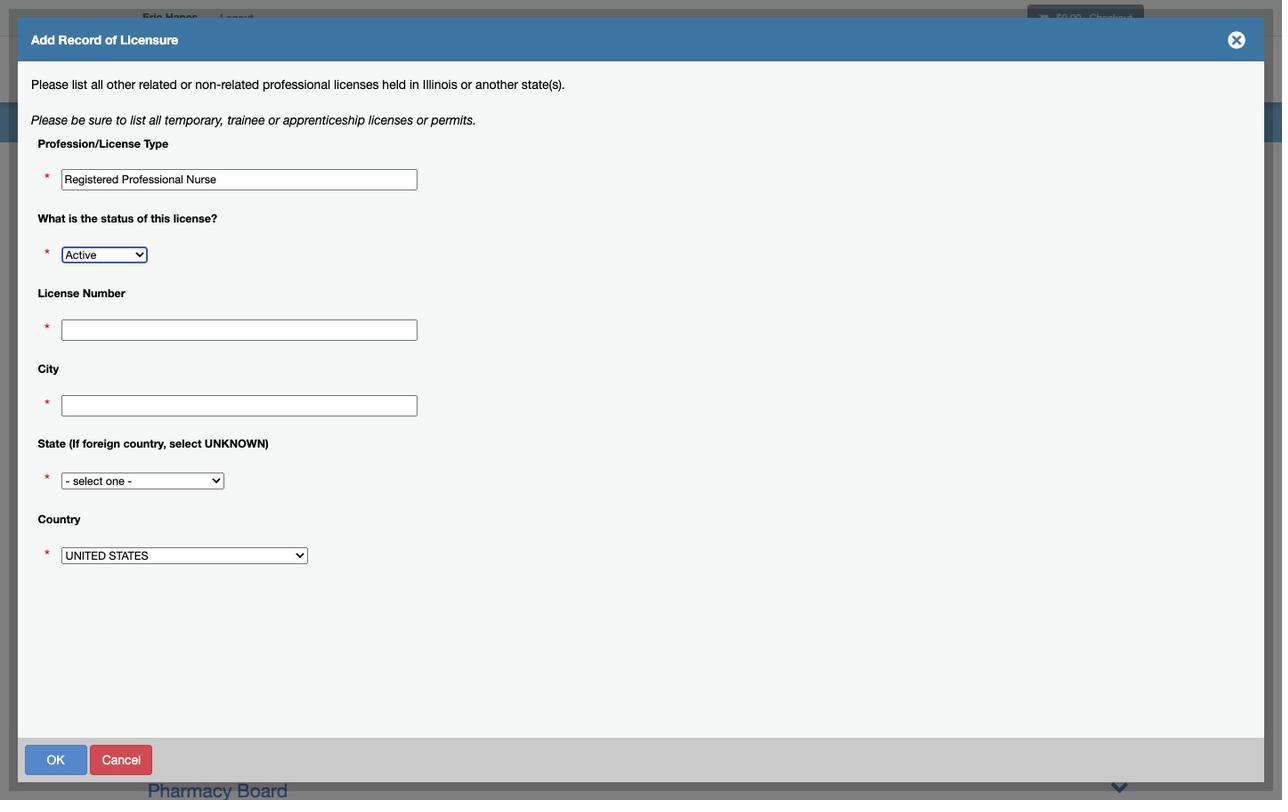 Task type: vqa. For each thing, say whether or not it's contained in the screenshot.
Registered
yes



Task type: locate. For each thing, give the bounding box(es) containing it.
* down name
[[45, 471, 50, 489]]

* down military
[[45, 171, 50, 188]]

2 vertical spatial licensure
[[103, 744, 157, 759]]

licensure
[[120, 32, 178, 47], [276, 77, 330, 92], [103, 744, 157, 759]]

1 application from the top
[[45, 101, 107, 115]]

eric
[[142, 11, 162, 24]]

please down add
[[31, 77, 68, 92]]

temporary, for or
[[165, 113, 224, 127]]

& left alarm
[[409, 378, 421, 399]]

illinois
[[423, 77, 457, 92], [622, 128, 657, 141]]

fingerprint
[[314, 378, 404, 399]]

held
[[382, 77, 406, 92], [584, 128, 606, 141]]

1 vertical spatial please be sure to list all temporary, trainee or apprenticeship licenses or permits.
[[225, 160, 657, 173]]

1 horizontal spatial in
[[610, 128, 619, 141]]

military
[[45, 146, 85, 160]]

other down please list all other related or non-related professional licenses held in illinois or another state(s).
[[317, 128, 345, 141]]

public
[[45, 300, 79, 314]]

to for other
[[116, 113, 127, 127]]

company
[[283, 407, 364, 428]]

0 horizontal spatial permits.
[[432, 113, 477, 127]]

0 vertical spatial application
[[45, 101, 107, 115]]

(rn,
[[274, 525, 310, 546]]

method
[[111, 191, 154, 206]]

0 vertical spatial professional
[[263, 77, 330, 92]]

application down "registered"
[[45, 101, 107, 115]]

0 horizontal spatial be
[[71, 113, 85, 127]]

contact
[[77, 255, 121, 269]]

be down please list all other related or non-related professional licenses held in illinois or another state(s).
[[264, 160, 277, 173]]

1 vertical spatial sure
[[280, 160, 303, 173]]

to for all
[[306, 160, 317, 173]]

1 vertical spatial illinois
[[622, 128, 657, 141]]

& left nail
[[415, 319, 427, 340]]

0 vertical spatial trainee
[[227, 113, 265, 127]]

apprenticeship down please list all other related or non-related professional licenses held in illinois or another state(s).
[[283, 113, 365, 127]]

&
[[415, 319, 427, 340], [409, 378, 421, 399], [365, 466, 376, 487], [457, 466, 469, 487], [356, 525, 368, 546]]

detective, security, fingerprint & alarm contractor board limited liability company massage therapy board medical board (physician & surgeon & chiropractor)
[[148, 378, 625, 487]]

city
[[38, 362, 59, 376]]

1 vertical spatial trainee
[[415, 160, 453, 173]]

professional
[[115, 32, 212, 47]]

0 horizontal spatial non-
[[195, 77, 221, 92]]

the
[[81, 212, 98, 225]]

close window image
[[1223, 26, 1251, 54]]

third-
[[140, 237, 173, 251]]

architecture board link
[[148, 260, 304, 281]]

to down please list all other related or non-related professional licenses held in illinois or another state(s).
[[306, 160, 317, 173]]

1 vertical spatial state(s).
[[719, 128, 761, 141]]

security,
[[237, 378, 309, 399]]

1 vertical spatial be
[[264, 160, 277, 173]]

online
[[1031, 65, 1069, 77]]

& right lpn
[[356, 525, 368, 546]]

nursing left permit
[[107, 500, 150, 514]]

please up military
[[31, 113, 68, 127]]

0 horizontal spatial record of licensure
[[45, 744, 157, 759]]

my
[[931, 65, 948, 77]]

0 vertical spatial apprenticeship
[[283, 113, 365, 127]]

0 vertical spatial be
[[71, 113, 85, 127]]

party
[[45, 255, 74, 269]]

0 vertical spatial please be sure to list all temporary, trainee or apprenticeship licenses or permits.
[[31, 113, 477, 127]]

1 horizontal spatial illinois
[[622, 128, 657, 141]]

* down what
[[45, 246, 50, 264]]

apprenticeship down '32. please list all other related or non-related professional licenses held in illinois or another state(s).'
[[470, 160, 550, 173]]

please right the 32.
[[244, 128, 279, 141]]

1 horizontal spatial permits.
[[614, 160, 657, 173]]

license
[[38, 287, 79, 300]]

1 vertical spatial to
[[306, 160, 317, 173]]

1 horizontal spatial to
[[306, 160, 317, 173]]

education
[[45, 545, 101, 559]]

1 horizontal spatial another
[[674, 128, 715, 141]]

Profession/License Type text field
[[61, 170, 417, 191]]

* down country
[[45, 547, 50, 564]]

trainee down '32. please list all other related or non-related professional licenses held in illinois or another state(s).'
[[415, 160, 453, 173]]

0 vertical spatial held
[[382, 77, 406, 92]]

be
[[71, 113, 85, 127], [264, 160, 277, 173]]

accounting
[[148, 231, 243, 252]]

1 vertical spatial another
[[674, 128, 715, 141]]

1 vertical spatial permits.
[[614, 160, 657, 173]]

1 vertical spatial other
[[317, 128, 345, 141]]

please be sure to list all temporary, trainee or apprenticeship licenses or permits. up the 32.
[[31, 113, 477, 127]]

0 horizontal spatial state(s).
[[522, 77, 565, 92]]

1 vertical spatial licensure
[[276, 77, 330, 92]]

non-
[[195, 77, 221, 92], [403, 128, 427, 141]]

barber, cosmetology, esthetics & nail technology board
[[148, 319, 620, 340]]

0 horizontal spatial professional
[[263, 77, 330, 92]]

0 vertical spatial state(s).
[[522, 77, 565, 92]]

close window image
[[1223, 26, 1251, 54]]

0 vertical spatial another
[[476, 77, 518, 92]]

what is the status of this license?
[[38, 212, 217, 225]]

logout
[[220, 12, 254, 23]]

0 horizontal spatial another
[[476, 77, 518, 92]]

nursing down permit
[[148, 525, 213, 546]]

and
[[83, 300, 104, 314]]

chiropractor)
[[474, 466, 584, 487]]

authorization
[[45, 237, 118, 251]]

* down city
[[45, 396, 50, 414]]

temporary,
[[165, 113, 224, 127], [355, 160, 412, 173]]

please be sure to list all temporary, trainee or apprenticeship licenses or permits. for non-
[[225, 160, 657, 173]]

please be sure to list all temporary, trainee or apprenticeship licenses or permits. down '32. please list all other related or non-related professional licenses held in illinois or another state(s).'
[[225, 160, 657, 173]]

sure
[[89, 113, 112, 127], [280, 160, 303, 173]]

0 vertical spatial therapy
[[229, 436, 297, 458]]

2 vertical spatial record
[[45, 744, 85, 759]]

board
[[248, 231, 299, 252], [254, 260, 304, 281], [569, 319, 620, 340], [575, 378, 625, 399], [302, 436, 353, 458], [219, 466, 269, 487], [218, 525, 268, 546], [337, 751, 388, 772]]

home link
[[857, 40, 917, 102]]

alarm
[[426, 378, 475, 399]]

of
[[105, 32, 117, 47], [262, 77, 273, 92], [137, 212, 148, 225], [74, 409, 85, 423], [88, 744, 99, 759]]

chevron down image
[[1110, 777, 1129, 796]]

nursing
[[107, 500, 150, 514], [148, 525, 213, 546]]

please down the 32.
[[225, 160, 260, 173]]

0 vertical spatial in
[[410, 77, 419, 92]]

record
[[58, 32, 102, 47], [218, 77, 259, 92], [45, 744, 85, 759]]

1 horizontal spatial non-
[[403, 128, 427, 141]]

0 vertical spatial illinois
[[423, 77, 457, 92]]

* down public
[[45, 321, 50, 339]]

1 vertical spatial apprenticeship
[[470, 160, 550, 173]]

1 horizontal spatial held
[[584, 128, 606, 141]]

related
[[139, 77, 177, 92], [221, 77, 259, 92], [348, 128, 385, 141], [427, 128, 465, 141]]

0 vertical spatial non-
[[195, 77, 221, 92]]

apprenticeship
[[283, 113, 365, 127], [470, 160, 550, 173]]

online services
[[1031, 65, 1126, 77]]

detective,
[[148, 378, 232, 399]]

please be sure to list all temporary, trainee or apprenticeship licenses or permits.
[[31, 113, 477, 127], [225, 160, 657, 173]]

professional
[[263, 77, 330, 92], [468, 128, 534, 141]]

0 horizontal spatial other
[[107, 77, 136, 92]]

0 vertical spatial sure
[[89, 113, 112, 127]]

City text field
[[61, 395, 417, 417]]

barber,
[[148, 319, 208, 340]]

1 * from the top
[[45, 171, 50, 188]]

0 vertical spatial permits.
[[432, 113, 477, 127]]

0 vertical spatial other
[[107, 77, 136, 92]]

1 vertical spatial professional
[[468, 128, 534, 141]]

0 horizontal spatial trainee
[[227, 113, 265, 127]]

1 horizontal spatial sure
[[280, 160, 303, 173]]

other
[[107, 77, 136, 92], [317, 128, 345, 141]]

personal
[[45, 363, 93, 378]]

trainee up the 32.
[[227, 113, 265, 127]]

shopping cart image
[[1039, 13, 1048, 23]]

& right surgeon
[[457, 466, 469, 487]]

0 horizontal spatial in
[[410, 77, 419, 92]]

registered nurse(rn) application instructions
[[45, 83, 176, 115]]

None button
[[24, 745, 87, 775], [90, 745, 153, 775], [225, 745, 296, 775], [300, 745, 349, 775], [1134, 745, 1244, 775], [24, 745, 87, 775], [90, 745, 153, 775], [225, 745, 296, 775], [300, 745, 349, 775], [1134, 745, 1244, 775]]

public and mailing addresses
[[45, 300, 147, 332]]

1 vertical spatial non-
[[403, 128, 427, 141]]

all
[[91, 77, 103, 92], [149, 113, 161, 127], [301, 128, 314, 141], [339, 160, 351, 173]]

sure down please list all other related or non-related professional licenses held in illinois or another state(s).
[[280, 160, 303, 173]]

registered
[[45, 83, 105, 97]]

temporary
[[45, 500, 103, 514]]

therapy
[[229, 436, 297, 458], [264, 751, 332, 772]]

0 horizontal spatial apprenticeship
[[283, 113, 365, 127]]

be up profession/license
[[71, 113, 85, 127]]

1 horizontal spatial record of licensure
[[218, 77, 330, 92]]

0 horizontal spatial temporary,
[[165, 113, 224, 127]]

permits. for illinois
[[614, 160, 657, 173]]

1 vertical spatial nursing
[[148, 525, 213, 546]]

to up the "profession/license type"
[[116, 113, 127, 127]]

in
[[410, 77, 419, 92], [610, 128, 619, 141]]

1 horizontal spatial temporary,
[[355, 160, 412, 173]]

barber, cosmetology, esthetics & nail technology board link
[[148, 319, 620, 340]]

0 horizontal spatial illinois
[[423, 77, 457, 92]]

0 horizontal spatial to
[[116, 113, 127, 127]]

0 horizontal spatial sure
[[89, 113, 112, 127]]

massage
[[148, 436, 224, 458]]

application up is
[[45, 191, 107, 206]]

0 vertical spatial to
[[116, 113, 127, 127]]

architecture
[[148, 260, 249, 281]]

1 vertical spatial temporary,
[[355, 160, 412, 173]]

hanes
[[165, 11, 198, 24]]

apprenticeship for licenses
[[283, 113, 365, 127]]

2 application from the top
[[45, 191, 107, 206]]

sure up the "profession/license type"
[[89, 113, 112, 127]]

sure for all
[[89, 113, 112, 127]]

my account link
[[917, 40, 1016, 102]]

licenses
[[334, 77, 379, 92], [369, 113, 413, 127], [537, 128, 580, 141], [553, 160, 596, 173]]

0 vertical spatial temporary,
[[165, 113, 224, 127]]

authorization for third- party contact
[[45, 237, 173, 269]]

1 horizontal spatial apprenticeship
[[470, 160, 550, 173]]

1 vertical spatial in
[[610, 128, 619, 141]]

trainee for related
[[227, 113, 265, 127]]

1 vertical spatial application
[[45, 191, 107, 206]]

1 horizontal spatial trainee
[[415, 160, 453, 173]]

1 horizontal spatial be
[[264, 160, 277, 173]]

surgeon
[[382, 466, 452, 487]]

illinois department of financial and professional regulation image
[[134, 40, 540, 97]]

be for list
[[71, 113, 85, 127]]

other up instructions
[[107, 77, 136, 92]]

1 horizontal spatial other
[[317, 128, 345, 141]]

2 * from the top
[[45, 246, 50, 264]]

date of birth
[[45, 409, 115, 423]]

application
[[45, 101, 107, 115], [45, 191, 107, 206]]

0 vertical spatial record of licensure
[[218, 77, 330, 92]]



Task type: describe. For each thing, give the bounding box(es) containing it.
addresses
[[45, 318, 103, 332]]

services
[[1072, 65, 1123, 77]]

eric hanes
[[142, 11, 198, 24]]

0 horizontal spatial held
[[382, 77, 406, 92]]

what
[[38, 212, 65, 225]]

0 vertical spatial record
[[58, 32, 102, 47]]

unknown)
[[205, 438, 269, 451]]

32. please list all other related or non-related professional licenses held in illinois or another state(s).
[[225, 128, 761, 141]]

state (if foreign country, select unknown)
[[38, 438, 269, 451]]

medical board (physician & surgeon & chiropractor) link
[[148, 466, 584, 487]]

mailing
[[107, 300, 147, 314]]

1 vertical spatial record
[[218, 77, 259, 92]]

technology
[[469, 319, 564, 340]]

6 * from the top
[[45, 547, 50, 564]]

0 vertical spatial licensure
[[120, 32, 178, 47]]

nail
[[432, 319, 464, 340]]

birth
[[88, 409, 115, 423]]

account
[[950, 65, 1002, 77]]

detective, security, fingerprint & alarm contractor board link
[[148, 378, 625, 399]]

personal information
[[45, 363, 160, 378]]

please list all other related or non-related professional licenses held in illinois or another state(s).
[[31, 77, 565, 92]]

5 * from the top
[[45, 471, 50, 489]]

therapy inside detective, security, fingerprint & alarm contractor board limited liability company massage therapy board medical board (physician & surgeon & chiropractor)
[[229, 436, 297, 458]]

trainee for non-
[[415, 160, 453, 173]]

temporary, for related
[[355, 160, 412, 173]]

32.
[[225, 128, 240, 141]]

profession/license
[[38, 137, 141, 150]]

logout link
[[207, 0, 267, 36]]

registered professional nurse
[[31, 32, 259, 47]]

application inside registered nurse(rn) application instructions
[[45, 101, 107, 115]]

my account
[[931, 65, 1002, 77]]

& left surgeon
[[365, 466, 376, 487]]

occupational
[[148, 751, 259, 772]]

number
[[83, 287, 125, 300]]

country
[[38, 513, 80, 526]]

be for please
[[264, 160, 277, 173]]

(if
[[69, 438, 79, 451]]

occupational therapy board
[[148, 751, 388, 772]]

$0.00
[[1057, 12, 1082, 23]]

accounting board link
[[148, 231, 299, 252]]

1 vertical spatial held
[[584, 128, 606, 141]]

License Number text field
[[61, 320, 417, 341]]

instructions
[[111, 101, 176, 115]]

registered
[[31, 32, 111, 47]]

please be sure to list all temporary, trainee or apprenticeship licenses or permits. for related
[[31, 113, 477, 127]]

name change
[[45, 454, 124, 468]]

permits. for or
[[432, 113, 477, 127]]

apprenticeship for professional
[[470, 160, 550, 173]]

limited
[[148, 407, 210, 428]]

checkout
[[1090, 12, 1133, 23]]

nursing board (rn, lpn & apn) link
[[148, 525, 416, 546]]

3 * from the top
[[45, 321, 50, 339]]

1 vertical spatial record of licensure
[[45, 744, 157, 759]]

information
[[97, 363, 160, 378]]

permit
[[154, 500, 190, 514]]

massage therapy board link
[[148, 436, 353, 458]]

1 horizontal spatial state(s).
[[719, 128, 761, 141]]

nursing board (rn, lpn & apn)
[[148, 525, 416, 546]]

0 vertical spatial nursing
[[107, 500, 150, 514]]

esthetics
[[333, 319, 410, 340]]

type
[[144, 137, 169, 150]]

change
[[81, 454, 124, 468]]

accounting board architecture board
[[148, 231, 304, 281]]

4 * from the top
[[45, 396, 50, 414]]

online services link
[[1016, 40, 1149, 102]]

location
[[104, 545, 152, 559]]

status
[[101, 212, 134, 225]]

temporary nursing permit
[[45, 500, 190, 514]]

1 vertical spatial therapy
[[264, 751, 332, 772]]

status
[[88, 146, 124, 160]]

application method
[[45, 191, 154, 206]]

this
[[151, 212, 170, 225]]

for
[[121, 237, 136, 251]]

is
[[69, 212, 78, 225]]

military status
[[45, 146, 124, 160]]

occupational therapy board link
[[148, 751, 388, 772]]

medical
[[148, 466, 214, 487]]

foreign
[[83, 438, 120, 451]]

1 horizontal spatial professional
[[468, 128, 534, 141]]

license number
[[38, 287, 125, 300]]

select
[[169, 438, 202, 451]]

(physician
[[275, 466, 359, 487]]

education location
[[45, 545, 152, 559]]

lpn
[[315, 525, 351, 546]]

contractor
[[480, 378, 570, 399]]

sure for list
[[280, 160, 303, 173]]

name
[[45, 454, 78, 468]]

home
[[872, 65, 903, 77]]

country,
[[123, 438, 166, 451]]

date
[[45, 409, 71, 423]]

cosmetology,
[[213, 319, 328, 340]]



